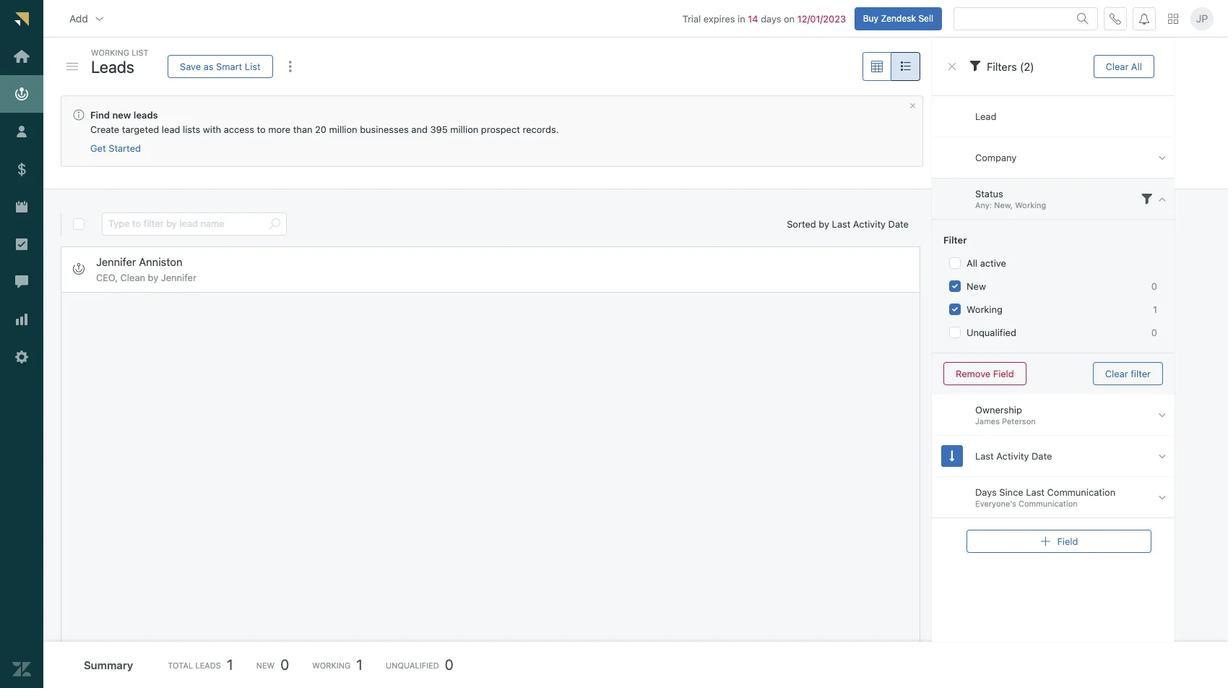 Task type: vqa. For each thing, say whether or not it's contained in the screenshot.
the left US
no



Task type: locate. For each thing, give the bounding box(es) containing it.
buy zendesk sell button
[[855, 7, 942, 30]]

2 vertical spatial angle down image
[[1159, 450, 1167, 462]]

working down the chevron down image
[[91, 48, 129, 57]]

field right add image
[[1058, 535, 1079, 547]]

days since last communication everyone's communication
[[976, 486, 1116, 508]]

2 vertical spatial last
[[1027, 486, 1045, 498]]

1
[[1154, 304, 1158, 315], [227, 656, 233, 673], [357, 656, 363, 673]]

1 vertical spatial clear
[[1106, 368, 1129, 379]]

0 vertical spatial activity
[[853, 218, 886, 230]]

filter fill image
[[970, 60, 981, 71], [1142, 193, 1153, 205]]

and
[[411, 124, 428, 135]]

james
[[976, 417, 1000, 426]]

0 vertical spatial last
[[832, 218, 851, 230]]

0 horizontal spatial activity
[[853, 218, 886, 230]]

search image
[[269, 218, 280, 230]]

last right sorted
[[832, 218, 851, 230]]

any:
[[976, 200, 992, 210]]

chevron down image
[[94, 13, 105, 24]]

zendesk image
[[12, 660, 31, 679]]

jp button
[[1191, 7, 1214, 30]]

1 vertical spatial filter fill image
[[1142, 193, 1153, 205]]

all active
[[967, 257, 1007, 269]]

by right sorted
[[819, 218, 830, 230]]

clear all button
[[1094, 55, 1155, 78]]

1 vertical spatial list
[[245, 60, 261, 72]]

1 horizontal spatial date
[[1032, 450, 1053, 462]]

0 horizontal spatial 1
[[227, 656, 233, 673]]

angle down image up angle up icon
[[1159, 151, 1167, 164]]

overflow vertical fill image
[[284, 61, 296, 72]]

field
[[994, 368, 1015, 379], [1058, 535, 1079, 547]]

filter fill image left angle up icon
[[1142, 193, 1153, 205]]

jennifer up ceo,
[[96, 255, 136, 268]]

communication
[[1048, 486, 1116, 498], [1019, 499, 1078, 508]]

1 vertical spatial angle down image
[[1159, 409, 1167, 421]]

1 vertical spatial by
[[148, 271, 158, 283]]

1 horizontal spatial filter fill image
[[1142, 193, 1153, 205]]

0 horizontal spatial all
[[967, 257, 978, 269]]

0 vertical spatial all
[[1132, 60, 1143, 72]]

leads image
[[73, 263, 85, 275]]

status
[[976, 188, 1004, 199]]

1 vertical spatial activity
[[997, 450, 1030, 462]]

clear filter
[[1106, 368, 1151, 379]]

leads right 'total'
[[195, 660, 221, 670]]

leads right handler "icon" on the left
[[91, 57, 134, 76]]

million right 395
[[450, 124, 479, 135]]

395
[[430, 124, 448, 135]]

leads inside working list leads
[[91, 57, 134, 76]]

save as smart list button
[[168, 55, 273, 78]]

1 left 'unqualified 0'
[[357, 656, 363, 673]]

unqualified inside 'unqualified 0'
[[386, 660, 439, 670]]

1 vertical spatial cancel image
[[909, 102, 917, 110]]

filters
[[987, 60, 1017, 73]]

1 vertical spatial new
[[256, 660, 275, 670]]

0 horizontal spatial list
[[132, 48, 149, 57]]

last right long arrow down image
[[976, 450, 994, 462]]

Type to filter by lead name field
[[108, 213, 263, 235]]

0 horizontal spatial leads
[[91, 57, 134, 76]]

by down "anniston"
[[148, 271, 158, 283]]

0 horizontal spatial million
[[329, 124, 357, 135]]

jennifer down "anniston"
[[161, 271, 196, 283]]

1 vertical spatial jennifer
[[161, 271, 196, 283]]

all
[[1132, 60, 1143, 72], [967, 257, 978, 269]]

remove
[[956, 368, 991, 379]]

angle down image
[[1159, 151, 1167, 164], [1159, 409, 1167, 421], [1159, 450, 1167, 462]]

communication up add image
[[1019, 499, 1078, 508]]

working inside working 1
[[312, 660, 351, 670]]

find
[[90, 109, 110, 121]]

info image
[[73, 109, 85, 121]]

0 vertical spatial angle down image
[[1159, 151, 1167, 164]]

activity right sorted
[[853, 218, 886, 230]]

new for new 0
[[256, 660, 275, 670]]

12/01/2023
[[798, 13, 846, 24]]

communication up field button
[[1048, 486, 1116, 498]]

activity down peterson
[[997, 450, 1030, 462]]

date
[[889, 218, 909, 230], [1032, 450, 1053, 462]]

0
[[1152, 280, 1158, 292], [1152, 327, 1158, 338], [281, 656, 289, 673], [445, 656, 454, 673]]

1 horizontal spatial million
[[450, 124, 479, 135]]

1 vertical spatial last
[[976, 450, 994, 462]]

ownership
[[976, 404, 1023, 416]]

2 million from the left
[[450, 124, 479, 135]]

new inside new 0
[[256, 660, 275, 670]]

0 vertical spatial jennifer
[[96, 255, 136, 268]]

1 vertical spatial field
[[1058, 535, 1079, 547]]

handler image
[[66, 63, 78, 70]]

0 vertical spatial leads
[[91, 57, 134, 76]]

angle down image up angle down image
[[1159, 450, 1167, 462]]

0 vertical spatial date
[[889, 218, 909, 230]]

days
[[976, 486, 997, 498]]

0 horizontal spatial field
[[994, 368, 1015, 379]]

0 vertical spatial filter
[[944, 234, 967, 246]]

filter fill image left filters on the top of the page
[[970, 60, 981, 71]]

more
[[268, 124, 291, 135]]

0 horizontal spatial jennifer
[[96, 255, 136, 268]]

1 horizontal spatial unqualified
[[967, 327, 1017, 338]]

1 vertical spatial date
[[1032, 450, 1053, 462]]

started
[[109, 143, 141, 154]]

list right smart
[[245, 60, 261, 72]]

0 horizontal spatial filter
[[944, 234, 967, 246]]

1 horizontal spatial field
[[1058, 535, 1079, 547]]

last right "since"
[[1027, 486, 1045, 498]]

0 vertical spatial new
[[967, 280, 986, 292]]

as
[[204, 60, 214, 72]]

working right new,
[[1016, 200, 1047, 210]]

working inside working list leads
[[91, 48, 129, 57]]

0 horizontal spatial filter fill image
[[970, 60, 981, 71]]

zendesk products image
[[1169, 13, 1179, 24]]

by
[[819, 218, 830, 230], [148, 271, 158, 283]]

last
[[832, 218, 851, 230], [976, 450, 994, 462], [1027, 486, 1045, 498]]

angle down image
[[1159, 491, 1167, 503]]

1 horizontal spatial jennifer
[[161, 271, 196, 283]]

working for working 1
[[312, 660, 351, 670]]

field right remove
[[994, 368, 1015, 379]]

add image
[[1040, 536, 1052, 547]]

anniston
[[139, 255, 183, 268]]

angle down image down clear filter button
[[1159, 409, 1167, 421]]

remove field
[[956, 368, 1015, 379]]

all down bell image
[[1132, 60, 1143, 72]]

working
[[91, 48, 129, 57], [1016, 200, 1047, 210], [967, 304, 1003, 315], [312, 660, 351, 670]]

1 horizontal spatial cancel image
[[947, 61, 958, 72]]

last inside days since last communication everyone's communication
[[1027, 486, 1045, 498]]

working for working
[[967, 304, 1003, 315]]

1 vertical spatial unqualified
[[386, 660, 439, 670]]

unqualified
[[967, 327, 1017, 338], [386, 660, 439, 670]]

0 horizontal spatial new
[[256, 660, 275, 670]]

1 horizontal spatial last
[[976, 450, 994, 462]]

14
[[748, 13, 759, 24]]

active
[[981, 257, 1007, 269]]

1 vertical spatial filter
[[1131, 368, 1151, 379]]

1 horizontal spatial list
[[245, 60, 261, 72]]

days
[[761, 13, 782, 24]]

2 angle down image from the top
[[1159, 409, 1167, 421]]

0 vertical spatial unqualified
[[967, 327, 1017, 338]]

leads
[[91, 57, 134, 76], [195, 660, 221, 670]]

cancel image
[[947, 61, 958, 72], [909, 102, 917, 110]]

1 horizontal spatial by
[[819, 218, 830, 230]]

search image
[[1078, 13, 1089, 24]]

unqualified 0
[[386, 656, 454, 673]]

to
[[257, 124, 266, 135]]

0 horizontal spatial by
[[148, 271, 158, 283]]

0 vertical spatial list
[[132, 48, 149, 57]]

0 horizontal spatial last
[[832, 218, 851, 230]]

get started
[[90, 143, 141, 154]]

1 horizontal spatial activity
[[997, 450, 1030, 462]]

20
[[315, 124, 327, 135]]

all left active
[[967, 257, 978, 269]]

0 vertical spatial by
[[819, 218, 830, 230]]

clean
[[120, 271, 145, 283]]

million right 20
[[329, 124, 357, 135]]

0 vertical spatial communication
[[1048, 486, 1116, 498]]

working right new 0
[[312, 660, 351, 670]]

2 horizontal spatial last
[[1027, 486, 1045, 498]]

list up the leads
[[132, 48, 149, 57]]

clear all
[[1106, 60, 1143, 72]]

0 vertical spatial cancel image
[[947, 61, 958, 72]]

lead
[[162, 124, 180, 135]]

jennifer
[[96, 255, 136, 268], [161, 271, 196, 283]]

with
[[203, 124, 221, 135]]

calls image
[[1110, 13, 1122, 24]]

company
[[976, 152, 1017, 163]]

2 horizontal spatial 1
[[1154, 304, 1158, 315]]

clear for clear all
[[1106, 60, 1129, 72]]

0 vertical spatial clear
[[1106, 60, 1129, 72]]

leads inside total leads 1
[[195, 660, 221, 670]]

1 up clear filter button
[[1154, 304, 1158, 315]]

million
[[329, 124, 357, 135], [450, 124, 479, 135]]

get started link
[[90, 143, 141, 155]]

new
[[967, 280, 986, 292], [256, 660, 275, 670]]

1 horizontal spatial all
[[1132, 60, 1143, 72]]

clear for clear filter
[[1106, 368, 1129, 379]]

1 horizontal spatial new
[[967, 280, 986, 292]]

1 left new 0
[[227, 656, 233, 673]]

filter
[[944, 234, 967, 246], [1131, 368, 1151, 379]]

trial expires in 14 days on 12/01/2023
[[683, 13, 846, 24]]

new right total leads 1
[[256, 660, 275, 670]]

jennifer anniston ceo, clean by jennifer
[[96, 255, 196, 283]]

new for new
[[967, 280, 986, 292]]

list
[[132, 48, 149, 57], [245, 60, 261, 72]]

new down all active
[[967, 280, 986, 292]]

1 horizontal spatial leads
[[195, 660, 221, 670]]

0 horizontal spatial unqualified
[[386, 660, 439, 670]]

1 vertical spatial leads
[[195, 660, 221, 670]]

working down all active
[[967, 304, 1003, 315]]

0 vertical spatial filter fill image
[[970, 60, 981, 71]]

1 horizontal spatial filter
[[1131, 368, 1151, 379]]



Task type: describe. For each thing, give the bounding box(es) containing it.
angle up image
[[1159, 193, 1167, 205]]

new,
[[995, 200, 1013, 210]]

access
[[224, 124, 254, 135]]

add
[[69, 12, 88, 24]]

summary
[[84, 658, 133, 671]]

save
[[180, 60, 201, 72]]

last for by
[[832, 218, 851, 230]]

expires
[[704, 13, 735, 24]]

leads
[[134, 109, 158, 121]]

new 0
[[256, 656, 289, 673]]

ceo,
[[96, 271, 118, 283]]

1 vertical spatial communication
[[1019, 499, 1078, 508]]

status any: new, working
[[976, 188, 1047, 210]]

working inside status any: new, working
[[1016, 200, 1047, 210]]

jp
[[1197, 12, 1209, 24]]

sorted
[[787, 218, 817, 230]]

ownership james peterson
[[976, 404, 1036, 426]]

zendesk
[[881, 13, 916, 24]]

sell
[[919, 13, 934, 24]]

unqualified for unqualified
[[967, 327, 1017, 338]]

0 horizontal spatial cancel image
[[909, 102, 917, 110]]

get
[[90, 143, 106, 154]]

filter inside button
[[1131, 368, 1151, 379]]

add button
[[58, 4, 117, 33]]

clear filter button
[[1093, 362, 1164, 385]]

smart
[[216, 60, 242, 72]]

long arrow down image
[[950, 450, 955, 462]]

lists
[[183, 124, 200, 135]]

list inside save as smart list button
[[245, 60, 261, 72]]

(2)
[[1020, 60, 1035, 73]]

filters (2)
[[987, 60, 1035, 73]]

working 1
[[312, 656, 363, 673]]

last for since
[[1027, 486, 1045, 498]]

new
[[112, 109, 131, 121]]

1 horizontal spatial 1
[[357, 656, 363, 673]]

bell image
[[1139, 13, 1151, 24]]

3 angle down image from the top
[[1159, 450, 1167, 462]]

peterson
[[1003, 417, 1036, 426]]

sorted by last activity date
[[787, 218, 909, 230]]

working list leads
[[91, 48, 149, 76]]

field button
[[967, 530, 1152, 553]]

working for working list leads
[[91, 48, 129, 57]]

in
[[738, 13, 746, 24]]

last activity date
[[976, 450, 1053, 462]]

targeted
[[122, 124, 159, 135]]

1 million from the left
[[329, 124, 357, 135]]

everyone's
[[976, 499, 1017, 508]]

on
[[784, 13, 795, 24]]

list inside working list leads
[[132, 48, 149, 57]]

lead
[[976, 110, 997, 122]]

buy zendesk sell
[[863, 13, 934, 24]]

0 vertical spatial field
[[994, 368, 1015, 379]]

since
[[1000, 486, 1024, 498]]

than
[[293, 124, 313, 135]]

0 horizontal spatial date
[[889, 218, 909, 230]]

save as smart list
[[180, 60, 261, 72]]

create
[[90, 124, 119, 135]]

1 angle down image from the top
[[1159, 151, 1167, 164]]

total
[[168, 660, 193, 670]]

records.
[[523, 124, 559, 135]]

1 vertical spatial all
[[967, 257, 978, 269]]

businesses
[[360, 124, 409, 135]]

by inside the jennifer anniston ceo, clean by jennifer
[[148, 271, 158, 283]]

jennifer anniston link
[[96, 255, 183, 269]]

all inside clear all button
[[1132, 60, 1143, 72]]

unqualified for unqualified 0
[[386, 660, 439, 670]]

prospect
[[481, 124, 520, 135]]

find new leads create targeted lead lists with access to more than 20 million businesses and 395 million prospect records.
[[90, 109, 559, 135]]

total leads 1
[[168, 656, 233, 673]]

buy
[[863, 13, 879, 24]]

trial
[[683, 13, 701, 24]]

remove field button
[[944, 362, 1027, 385]]



